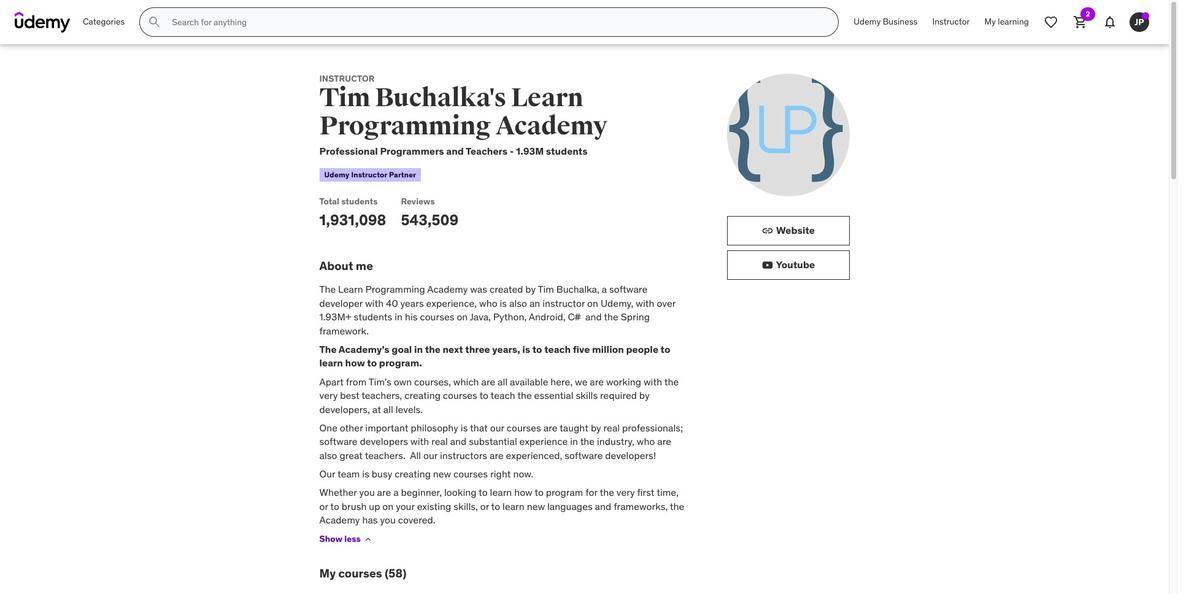 Task type: vqa. For each thing, say whether or not it's contained in the screenshot.
Carousel element
no



Task type: describe. For each thing, give the bounding box(es) containing it.
program.
[[379, 357, 422, 369]]

40
[[386, 297, 398, 309]]

teachers
[[466, 145, 508, 157]]

to down whether
[[331, 500, 340, 513]]

categories button
[[76, 7, 132, 37]]

the right working
[[665, 376, 679, 388]]

2 vertical spatial instructor
[[351, 170, 388, 179]]

the down available
[[518, 389, 532, 402]]

creating inside apart from tim's own courses, which are all available here, we are working with the very best teachers, creating courses to teach the essential skills required by developers, at all levels.
[[405, 389, 441, 402]]

also inside the learn programming academy was created by tim buchalka, a software developer with 40 years experience, who is also an instructor on udemy, with over 1.93m+ students in his courses on java, python, android, c#  and the spring framework.
[[510, 297, 527, 309]]

instructor tim buchalka's learn programming academy professional programmers and teachers - 1.93m students
[[320, 73, 608, 157]]

2
[[1086, 9, 1091, 18]]

a inside "whether you are a beginner, looking to learn how to program for the very first time, or to brush up on your existing skills, or to learn new languages and frameworks, the academy has you covered."
[[394, 487, 399, 499]]

reviews 543,509
[[401, 196, 459, 230]]

is inside the academy's goal in the next three years, is to teach five million people to learn how to program.
[[523, 343, 531, 355]]

students inside total students 1,931,098
[[342, 196, 378, 207]]

1 vertical spatial creating
[[395, 468, 431, 480]]

are left taught
[[544, 422, 558, 434]]

developers!
[[606, 449, 656, 462]]

very inside "whether you are a beginner, looking to learn how to program for the very first time, or to brush up on your existing skills, or to learn new languages and frameworks, the academy has you covered."
[[617, 487, 635, 499]]

in inside the one other important philosophy is that our courses are taught by real professionals; software developers with real and substantial experience in the industry, who are also great teachers.  all our instructors are experienced, software developers!
[[571, 436, 578, 448]]

are up right
[[490, 449, 504, 462]]

jp link
[[1125, 7, 1155, 37]]

looking
[[445, 487, 477, 499]]

new inside "whether you are a beginner, looking to learn how to program for the very first time, or to brush up on your existing skills, or to learn new languages and frameworks, the academy has you covered."
[[527, 500, 545, 513]]

whether
[[320, 487, 357, 499]]

learn inside the academy's goal in the next three years, is to teach five million people to learn how to program.
[[320, 357, 343, 369]]

udemy business link
[[847, 7, 926, 37]]

instructor for instructor
[[933, 16, 971, 27]]

c#
[[568, 311, 581, 323]]

by inside the learn programming academy was created by tim buchalka, a software developer with 40 years experience, who is also an instructor on udemy, with over 1.93m+ students in his courses on java, python, android, c#  and the spring framework.
[[526, 283, 536, 296]]

total
[[320, 196, 340, 207]]

python,
[[494, 311, 527, 323]]

industry,
[[597, 436, 635, 448]]

teachers,
[[362, 389, 402, 402]]

academy inside 'instructor tim buchalka's learn programming academy professional programmers and teachers - 1.93m students'
[[496, 110, 608, 142]]

has
[[363, 514, 378, 526]]

less
[[345, 534, 361, 545]]

the inside the one other important philosophy is that our courses are taught by real professionals; software developers with real and substantial experience in the industry, who are also great teachers.  all our instructors are experienced, software developers!
[[581, 436, 595, 448]]

1 horizontal spatial our
[[490, 422, 505, 434]]

the for the learn programming academy was created by tim buchalka, a software developer with 40 years experience, who is also an instructor on udemy, with over 1.93m+ students in his courses on java, python, android, c#  and the spring framework.
[[320, 283, 336, 296]]

how inside "whether you are a beginner, looking to learn how to program for the very first time, or to brush up on your existing skills, or to learn new languages and frameworks, the academy has you covered."
[[515, 487, 533, 499]]

your
[[396, 500, 415, 513]]

brush
[[342, 500, 367, 513]]

my for my courses (58)
[[320, 566, 336, 581]]

the learn programming academy was created by tim buchalka, a software developer with 40 years experience, who is also an instructor on udemy, with over 1.93m+ students in his courses on java, python, android, c#  and the spring framework.
[[320, 283, 676, 337]]

philosophy
[[411, 422, 459, 434]]

experience,
[[426, 297, 477, 309]]

who inside the learn programming academy was created by tim buchalka, a software developer with 40 years experience, who is also an instructor on udemy, with over 1.93m+ students in his courses on java, python, android, c#  and the spring framework.
[[480, 297, 498, 309]]

instructor for instructor tim buchalka's learn programming academy professional programmers and teachers - 1.93m students
[[320, 73, 375, 84]]

skills
[[576, 389, 598, 402]]

by inside the one other important philosophy is that our courses are taught by real professionals; software developers with real and substantial experience in the industry, who are also great teachers.  all our instructors are experienced, software developers!
[[591, 422, 602, 434]]

1 horizontal spatial on
[[457, 311, 468, 323]]

website
[[777, 224, 815, 237]]

1 vertical spatial you
[[380, 514, 396, 526]]

with left 40
[[365, 297, 384, 309]]

professional
[[320, 145, 378, 157]]

java,
[[470, 311, 491, 323]]

instructor link
[[926, 7, 978, 37]]

tim's
[[369, 376, 392, 388]]

taught
[[560, 422, 589, 434]]

1,931,098
[[320, 210, 386, 230]]

my for my learning
[[985, 16, 996, 27]]

543,509
[[401, 210, 459, 230]]

levels.
[[396, 403, 423, 415]]

tim inside 'instructor tim buchalka's learn programming academy professional programmers and teachers - 1.93m students'
[[320, 82, 370, 113]]

are down professionals;
[[658, 436, 672, 448]]

our
[[320, 468, 336, 480]]

is left busy
[[362, 468, 370, 480]]

to right looking
[[479, 487, 488, 499]]

and inside the one other important philosophy is that our courses are taught by real professionals; software developers with real and substantial experience in the industry, who are also great teachers.  all our instructors are experienced, software developers!
[[450, 436, 467, 448]]

instructor
[[543, 297, 585, 309]]

courses down instructors
[[454, 468, 488, 480]]

whether you are a beginner, looking to learn how to program for the very first time, or to brush up on your existing skills, or to learn new languages and frameworks, the academy has you covered.
[[320, 487, 685, 526]]

small image for website
[[762, 225, 774, 237]]

website link
[[727, 216, 850, 246]]

beginner,
[[401, 487, 442, 499]]

software inside the learn programming academy was created by tim buchalka, a software developer with 40 years experience, who is also an instructor on udemy, with over 1.93m+ students in his courses on java, python, android, c#  and the spring framework.
[[610, 283, 648, 296]]

one
[[320, 422, 338, 434]]

about
[[320, 258, 353, 273]]

teach inside the academy's goal in the next three years, is to teach five million people to learn how to program.
[[545, 343, 571, 355]]

the inside the learn programming academy was created by tim buchalka, a software developer with 40 years experience, who is also an instructor on udemy, with over 1.93m+ students in his courses on java, python, android, c#  and the spring framework.
[[604, 311, 619, 323]]

available
[[510, 376, 549, 388]]

0 horizontal spatial real
[[432, 436, 448, 448]]

right
[[491, 468, 511, 480]]

for
[[586, 487, 598, 499]]

best
[[340, 389, 360, 402]]

0 vertical spatial new
[[433, 468, 451, 480]]

framework.
[[320, 325, 369, 337]]

programming inside the learn programming academy was created by tim buchalka, a software developer with 40 years experience, who is also an instructor on udemy, with over 1.93m+ students in his courses on java, python, android, c#  and the spring framework.
[[366, 283, 425, 296]]

was
[[470, 283, 488, 296]]

wishlist image
[[1044, 15, 1059, 29]]

business
[[883, 16, 918, 27]]

buchalka's
[[375, 82, 507, 113]]

important
[[366, 422, 409, 434]]

udemy,
[[601, 297, 634, 309]]

udemy for udemy instructor partner
[[325, 170, 350, 179]]

goal
[[392, 343, 412, 355]]

me
[[356, 258, 373, 273]]

on inside "whether you are a beginner, looking to learn how to program for the very first time, or to brush up on your existing skills, or to learn new languages and frameworks, the academy has you covered."
[[383, 500, 394, 513]]

udemy business
[[854, 16, 918, 27]]

the down time,
[[670, 500, 685, 513]]

show less
[[320, 534, 361, 545]]

youtube
[[777, 259, 816, 271]]

buchalka,
[[557, 283, 600, 296]]

developers
[[360, 436, 408, 448]]

by inside apart from tim's own courses, which are all available here, we are working with the very best teachers, creating courses to teach the essential skills required by developers, at all levels.
[[640, 389, 650, 402]]

show
[[320, 534, 343, 545]]

submit search image
[[148, 15, 162, 29]]

working
[[607, 376, 642, 388]]

here,
[[551, 376, 573, 388]]

2 or from the left
[[481, 500, 489, 513]]

developers,
[[320, 403, 370, 415]]

notifications image
[[1103, 15, 1118, 29]]

with up spring
[[636, 297, 655, 309]]

professionals;
[[623, 422, 683, 434]]

skills,
[[454, 500, 478, 513]]

apart from tim's own courses, which are all available here, we are working with the very best teachers, creating courses to teach the essential skills required by developers, at all levels.
[[320, 376, 679, 415]]

youtube link
[[727, 251, 850, 280]]

tim buchalka's learn programming academy image
[[727, 74, 850, 196]]

at
[[373, 403, 381, 415]]

to right years, on the bottom
[[533, 343, 543, 355]]

also inside the one other important philosophy is that our courses are taught by real professionals; software developers with real and substantial experience in the industry, who are also great teachers.  all our instructors are experienced, software developers!
[[320, 449, 337, 462]]

courses inside apart from tim's own courses, which are all available here, we are working with the very best teachers, creating courses to teach the essential skills required by developers, at all levels.
[[443, 389, 478, 402]]

developer
[[320, 297, 363, 309]]

instructors
[[440, 449, 488, 462]]

learn inside the learn programming academy was created by tim buchalka, a software developer with 40 years experience, who is also an instructor on udemy, with over 1.93m+ students in his courses on java, python, android, c#  and the spring framework.
[[338, 283, 363, 296]]

experienced,
[[506, 449, 563, 462]]

tim inside the learn programming academy was created by tim buchalka, a software developer with 40 years experience, who is also an instructor on udemy, with over 1.93m+ students in his courses on java, python, android, c#  and the spring framework.
[[538, 283, 554, 296]]

now.
[[514, 468, 534, 480]]

2 vertical spatial software
[[565, 449, 603, 462]]

1 vertical spatial our
[[424, 449, 438, 462]]



Task type: locate. For each thing, give the bounding box(es) containing it.
you
[[359, 487, 375, 499], [380, 514, 396, 526]]

great
[[340, 449, 363, 462]]

1 horizontal spatial tim
[[538, 283, 554, 296]]

0 vertical spatial who
[[480, 297, 498, 309]]

how down now.
[[515, 487, 533, 499]]

are
[[482, 376, 496, 388], [590, 376, 604, 388], [544, 422, 558, 434], [658, 436, 672, 448], [490, 449, 504, 462], [377, 487, 391, 499]]

learn
[[511, 82, 584, 113], [338, 283, 363, 296]]

very inside apart from tim's own courses, which are all available here, we are working with the very best teachers, creating courses to teach the essential skills required by developers, at all levels.
[[320, 389, 338, 402]]

1 horizontal spatial my
[[985, 16, 996, 27]]

students down 40
[[354, 311, 393, 323]]

five
[[573, 343, 590, 355]]

2 vertical spatial in
[[571, 436, 578, 448]]

2 horizontal spatial by
[[640, 389, 650, 402]]

created
[[490, 283, 523, 296]]

teach
[[545, 343, 571, 355], [491, 389, 516, 402]]

people
[[627, 343, 659, 355]]

0 horizontal spatial also
[[320, 449, 337, 462]]

0 horizontal spatial on
[[383, 500, 394, 513]]

1 or from the left
[[320, 500, 328, 513]]

the for the academy's goal in the next three years, is to teach five million people to learn how to program.
[[320, 343, 337, 355]]

0 vertical spatial udemy
[[854, 16, 881, 27]]

0 horizontal spatial by
[[526, 283, 536, 296]]

in left his
[[395, 311, 403, 323]]

2 link
[[1067, 7, 1096, 37]]

the inside the academy's goal in the next three years, is to teach five million people to learn how to program.
[[425, 343, 441, 355]]

learn up developer
[[338, 283, 363, 296]]

all
[[498, 376, 508, 388], [384, 403, 394, 415]]

instructor
[[933, 16, 971, 27], [320, 73, 375, 84], [351, 170, 388, 179]]

1 vertical spatial very
[[617, 487, 635, 499]]

by
[[526, 283, 536, 296], [640, 389, 650, 402], [591, 422, 602, 434]]

learn up 1.93m
[[511, 82, 584, 113]]

1.93m
[[516, 145, 544, 157]]

to down academy's
[[367, 357, 377, 369]]

android,
[[529, 311, 566, 323]]

udemy left business on the top
[[854, 16, 881, 27]]

my down show
[[320, 566, 336, 581]]

0 horizontal spatial learn
[[338, 283, 363, 296]]

0 vertical spatial academy
[[496, 110, 608, 142]]

1 horizontal spatial how
[[515, 487, 533, 499]]

small image inside youtube link
[[762, 259, 774, 271]]

0 vertical spatial in
[[395, 311, 403, 323]]

who inside the one other important philosophy is that our courses are taught by real professionals; software developers with real and substantial experience in the industry, who are also great teachers.  all our instructors are experienced, software developers!
[[637, 436, 655, 448]]

programming up 40
[[366, 283, 425, 296]]

by right taught
[[591, 422, 602, 434]]

creating down the courses,
[[405, 389, 441, 402]]

1 vertical spatial instructor
[[320, 73, 375, 84]]

0 vertical spatial small image
[[762, 225, 774, 237]]

you right 'has'
[[380, 514, 396, 526]]

tim up an
[[538, 283, 554, 296]]

three
[[466, 343, 490, 355]]

0 horizontal spatial very
[[320, 389, 338, 402]]

are right which
[[482, 376, 496, 388]]

0 vertical spatial and
[[447, 145, 464, 157]]

jp
[[1135, 16, 1145, 27]]

our right the that
[[490, 422, 505, 434]]

his
[[405, 311, 418, 323]]

teach left five
[[545, 343, 571, 355]]

1 horizontal spatial new
[[527, 500, 545, 513]]

who up java,
[[480, 297, 498, 309]]

2 vertical spatial on
[[383, 500, 394, 513]]

frameworks,
[[614, 500, 668, 513]]

in right goal
[[414, 343, 423, 355]]

software down taught
[[565, 449, 603, 462]]

1 horizontal spatial academy
[[428, 283, 468, 296]]

very
[[320, 389, 338, 402], [617, 487, 635, 499]]

programming inside 'instructor tim buchalka's learn programming academy professional programmers and teachers - 1.93m students'
[[320, 110, 491, 142]]

team
[[338, 468, 360, 480]]

next
[[443, 343, 463, 355]]

1 vertical spatial by
[[640, 389, 650, 402]]

2 vertical spatial students
[[354, 311, 393, 323]]

0 vertical spatial a
[[602, 283, 607, 296]]

learn down right
[[490, 487, 512, 499]]

in inside the academy's goal in the next three years, is to teach five million people to learn how to program.
[[414, 343, 423, 355]]

small image for youtube
[[762, 259, 774, 271]]

academy
[[496, 110, 608, 142], [428, 283, 468, 296], [320, 514, 360, 526]]

my learning link
[[978, 7, 1037, 37]]

0 horizontal spatial in
[[395, 311, 403, 323]]

how inside the academy's goal in the next three years, is to teach five million people to learn how to program.
[[345, 357, 365, 369]]

or
[[320, 500, 328, 513], [481, 500, 489, 513]]

0 horizontal spatial software
[[320, 436, 358, 448]]

courses inside the one other important philosophy is that our courses are taught by real professionals; software developers with real and substantial experience in the industry, who are also great teachers.  all our instructors are experienced, software developers!
[[507, 422, 541, 434]]

new up looking
[[433, 468, 451, 480]]

2 vertical spatial and
[[595, 500, 612, 513]]

1 vertical spatial software
[[320, 436, 358, 448]]

0 vertical spatial by
[[526, 283, 536, 296]]

Search for anything text field
[[170, 12, 824, 33]]

0 horizontal spatial tim
[[320, 82, 370, 113]]

on right up on the bottom left
[[383, 500, 394, 513]]

the academy's goal in the next three years, is to teach five million people to learn how to program.
[[320, 343, 671, 369]]

busy
[[372, 468, 393, 480]]

1 horizontal spatial real
[[604, 422, 620, 434]]

with down philosophy
[[411, 436, 429, 448]]

the left next
[[425, 343, 441, 355]]

academy's
[[339, 343, 390, 355]]

show less button
[[320, 527, 373, 552]]

is down created
[[500, 297, 507, 309]]

and inside "whether you are a beginner, looking to learn how to program for the very first time, or to brush up on your existing skills, or to learn new languages and frameworks, the academy has you covered."
[[595, 500, 612, 513]]

also up our
[[320, 449, 337, 462]]

small image
[[762, 225, 774, 237], [762, 259, 774, 271]]

or right skills,
[[481, 500, 489, 513]]

are right we
[[590, 376, 604, 388]]

first
[[638, 487, 655, 499]]

0 horizontal spatial academy
[[320, 514, 360, 526]]

1 vertical spatial who
[[637, 436, 655, 448]]

1 horizontal spatial all
[[498, 376, 508, 388]]

0 vertical spatial learn
[[511, 82, 584, 113]]

0 horizontal spatial my
[[320, 566, 336, 581]]

to inside apart from tim's own courses, which are all available here, we are working with the very best teachers, creating courses to teach the essential skills required by developers, at all levels.
[[480, 389, 489, 402]]

0 vertical spatial real
[[604, 422, 620, 434]]

a inside the learn programming academy was created by tim buchalka, a software developer with 40 years experience, who is also an instructor on udemy, with over 1.93m+ students in his courses on java, python, android, c#  and the spring framework.
[[602, 283, 607, 296]]

from
[[346, 376, 367, 388]]

1 horizontal spatial you
[[380, 514, 396, 526]]

real
[[604, 422, 620, 434], [432, 436, 448, 448]]

2 the from the top
[[320, 343, 337, 355]]

learn down now.
[[503, 500, 525, 513]]

our up "our team is busy creating new courses right now."
[[424, 449, 438, 462]]

you up up on the bottom left
[[359, 487, 375, 499]]

0 vertical spatial the
[[320, 283, 336, 296]]

creating up beginner,
[[395, 468, 431, 480]]

teach inside apart from tim's own courses, which are all available here, we are working with the very best teachers, creating courses to teach the essential skills required by developers, at all levels.
[[491, 389, 516, 402]]

1 vertical spatial students
[[342, 196, 378, 207]]

the down taught
[[581, 436, 595, 448]]

0 vertical spatial on
[[588, 297, 599, 309]]

up
[[369, 500, 380, 513]]

is inside the one other important philosophy is that our courses are taught by real professionals; software developers with real and substantial experience in the industry, who are also great teachers.  all our instructors are experienced, software developers!
[[461, 422, 468, 434]]

0 vertical spatial my
[[985, 16, 996, 27]]

on
[[588, 297, 599, 309], [457, 311, 468, 323], [383, 500, 394, 513]]

with inside the one other important philosophy is that our courses are taught by real professionals; software developers with real and substantial experience in the industry, who are also great teachers.  all our instructors are experienced, software developers!
[[411, 436, 429, 448]]

the down udemy,
[[604, 311, 619, 323]]

2 vertical spatial learn
[[503, 500, 525, 513]]

0 vertical spatial you
[[359, 487, 375, 499]]

covered.
[[398, 514, 436, 526]]

and inside 'instructor tim buchalka's learn programming academy professional programmers and teachers - 1.93m students'
[[447, 145, 464, 157]]

also
[[510, 297, 527, 309], [320, 449, 337, 462]]

my courses (58)
[[320, 566, 407, 581]]

all right at
[[384, 403, 394, 415]]

with right working
[[644, 376, 663, 388]]

by up an
[[526, 283, 536, 296]]

the inside the learn programming academy was created by tim buchalka, a software developer with 40 years experience, who is also an instructor on udemy, with over 1.93m+ students in his courses on java, python, android, c#  and the spring framework.
[[320, 283, 336, 296]]

spring
[[621, 311, 650, 323]]

udemy image
[[15, 12, 71, 33]]

2 horizontal spatial on
[[588, 297, 599, 309]]

tim
[[320, 82, 370, 113], [538, 283, 554, 296]]

1 vertical spatial learn
[[490, 487, 512, 499]]

courses up substantial experience
[[507, 422, 541, 434]]

0 vertical spatial teach
[[545, 343, 571, 355]]

small image left 'website'
[[762, 225, 774, 237]]

how down academy's
[[345, 357, 365, 369]]

new
[[433, 468, 451, 480], [527, 500, 545, 513]]

1 vertical spatial real
[[432, 436, 448, 448]]

1 vertical spatial all
[[384, 403, 394, 415]]

million
[[592, 343, 624, 355]]

the down framework.
[[320, 343, 337, 355]]

is right years, on the bottom
[[523, 343, 531, 355]]

also up python,
[[510, 297, 527, 309]]

on down experience,
[[457, 311, 468, 323]]

is inside the learn programming academy was created by tim buchalka, a software developer with 40 years experience, who is also an instructor on udemy, with over 1.93m+ students in his courses on java, python, android, c#  and the spring framework.
[[500, 297, 507, 309]]

with inside apart from tim's own courses, which are all available here, we are working with the very best teachers, creating courses to teach the essential skills required by developers, at all levels.
[[644, 376, 663, 388]]

2 vertical spatial academy
[[320, 514, 360, 526]]

2 horizontal spatial academy
[[496, 110, 608, 142]]

apart
[[320, 376, 344, 388]]

programming up programmers
[[320, 110, 491, 142]]

courses down experience,
[[420, 311, 455, 323]]

1 vertical spatial how
[[515, 487, 533, 499]]

are inside "whether you are a beginner, looking to learn how to program for the very first time, or to brush up on your existing skills, or to learn new languages and frameworks, the academy has you covered."
[[377, 487, 391, 499]]

my left the learning
[[985, 16, 996, 27]]

our
[[490, 422, 505, 434], [424, 449, 438, 462]]

on down the buchalka,
[[588, 297, 599, 309]]

essential
[[535, 389, 574, 402]]

1 horizontal spatial also
[[510, 297, 527, 309]]

1 vertical spatial and
[[450, 436, 467, 448]]

existing
[[417, 500, 452, 513]]

1 horizontal spatial learn
[[511, 82, 584, 113]]

academy up 1.93m
[[496, 110, 608, 142]]

academy inside "whether you are a beginner, looking to learn how to program for the very first time, or to brush up on your existing skills, or to learn new languages and frameworks, the academy has you covered."
[[320, 514, 360, 526]]

real up industry,
[[604, 422, 620, 434]]

to right skills,
[[492, 500, 501, 513]]

0 vertical spatial tim
[[320, 82, 370, 113]]

is left the that
[[461, 422, 468, 434]]

courses down which
[[443, 389, 478, 402]]

our team is busy creating new courses right now.
[[320, 468, 534, 480]]

0 vertical spatial programming
[[320, 110, 491, 142]]

0 vertical spatial also
[[510, 297, 527, 309]]

who down professionals;
[[637, 436, 655, 448]]

0 horizontal spatial all
[[384, 403, 394, 415]]

1 vertical spatial my
[[320, 566, 336, 581]]

0 horizontal spatial teach
[[491, 389, 516, 402]]

2 vertical spatial by
[[591, 422, 602, 434]]

courses
[[420, 311, 455, 323], [443, 389, 478, 402], [507, 422, 541, 434], [454, 468, 488, 480], [339, 566, 382, 581]]

and left teachers
[[447, 145, 464, 157]]

1 the from the top
[[320, 283, 336, 296]]

and up instructors
[[450, 436, 467, 448]]

1 horizontal spatial software
[[565, 449, 603, 462]]

all left available
[[498, 376, 508, 388]]

the inside the academy's goal in the next three years, is to teach five million people to learn how to program.
[[320, 343, 337, 355]]

academy inside the learn programming academy was created by tim buchalka, a software developer with 40 years experience, who is also an instructor on udemy, with over 1.93m+ students in his courses on java, python, android, c#  and the spring framework.
[[428, 283, 468, 296]]

and down for
[[595, 500, 612, 513]]

1 horizontal spatial teach
[[545, 343, 571, 355]]

1 vertical spatial learn
[[338, 283, 363, 296]]

required
[[601, 389, 637, 402]]

1 vertical spatial academy
[[428, 283, 468, 296]]

instructor inside 'instructor tim buchalka's learn programming academy professional programmers and teachers - 1.93m students'
[[320, 73, 375, 84]]

to up the that
[[480, 389, 489, 402]]

teach down available
[[491, 389, 516, 402]]

1 horizontal spatial a
[[602, 283, 607, 296]]

1 vertical spatial small image
[[762, 259, 774, 271]]

students inside 'instructor tim buchalka's learn programming academy professional programmers and teachers - 1.93m students'
[[546, 145, 588, 157]]

the
[[604, 311, 619, 323], [425, 343, 441, 355], [665, 376, 679, 388], [518, 389, 532, 402], [581, 436, 595, 448], [600, 487, 615, 499], [670, 500, 685, 513]]

software
[[610, 283, 648, 296], [320, 436, 358, 448], [565, 449, 603, 462]]

udemy for udemy business
[[854, 16, 881, 27]]

with
[[365, 297, 384, 309], [636, 297, 655, 309], [644, 376, 663, 388], [411, 436, 429, 448]]

in
[[395, 311, 403, 323], [414, 343, 423, 355], [571, 436, 578, 448]]

small image left youtube
[[762, 259, 774, 271]]

in inside the learn programming academy was created by tim buchalka, a software developer with 40 years experience, who is also an instructor on udemy, with over 1.93m+ students in his courses on java, python, android, c#  and the spring framework.
[[395, 311, 403, 323]]

an
[[530, 297, 541, 309]]

software up udemy,
[[610, 283, 648, 296]]

0 horizontal spatial who
[[480, 297, 498, 309]]

the right for
[[600, 487, 615, 499]]

0 horizontal spatial a
[[394, 487, 399, 499]]

programmers
[[380, 145, 444, 157]]

0 vertical spatial all
[[498, 376, 508, 388]]

by down working
[[640, 389, 650, 402]]

partner
[[389, 170, 416, 179]]

(58)
[[385, 566, 407, 581]]

courses inside the learn programming academy was created by tim buchalka, a software developer with 40 years experience, who is also an instructor on udemy, with over 1.93m+ students in his courses on java, python, android, c#  and the spring framework.
[[420, 311, 455, 323]]

that
[[470, 422, 488, 434]]

the up developer
[[320, 283, 336, 296]]

students inside the learn programming academy was created by tim buchalka, a software developer with 40 years experience, who is also an instructor on udemy, with over 1.93m+ students in his courses on java, python, android, c#  and the spring framework.
[[354, 311, 393, 323]]

substantial experience
[[469, 436, 568, 448]]

0 vertical spatial our
[[490, 422, 505, 434]]

1 vertical spatial also
[[320, 449, 337, 462]]

0 vertical spatial very
[[320, 389, 338, 402]]

1 horizontal spatial very
[[617, 487, 635, 499]]

or down whether
[[320, 500, 328, 513]]

a up udemy,
[[602, 283, 607, 296]]

udemy instructor partner
[[325, 170, 416, 179]]

1 vertical spatial new
[[527, 500, 545, 513]]

very left first in the bottom right of the page
[[617, 487, 635, 499]]

other
[[340, 422, 363, 434]]

which
[[454, 376, 479, 388]]

1 vertical spatial in
[[414, 343, 423, 355]]

academy up show less
[[320, 514, 360, 526]]

students up the 1,931,098
[[342, 196, 378, 207]]

xsmall image
[[363, 535, 373, 544]]

you have alerts image
[[1143, 12, 1150, 20]]

very down apart
[[320, 389, 338, 402]]

1 horizontal spatial who
[[637, 436, 655, 448]]

1 horizontal spatial or
[[481, 500, 489, 513]]

new left languages
[[527, 500, 545, 513]]

students right 1.93m
[[546, 145, 588, 157]]

0 vertical spatial learn
[[320, 357, 343, 369]]

in down taught
[[571, 436, 578, 448]]

my
[[985, 16, 996, 27], [320, 566, 336, 581]]

tim up professional
[[320, 82, 370, 113]]

shopping cart with 2 items image
[[1074, 15, 1089, 29]]

1 vertical spatial tim
[[538, 283, 554, 296]]

1 vertical spatial the
[[320, 343, 337, 355]]

0 horizontal spatial new
[[433, 468, 451, 480]]

1 vertical spatial teach
[[491, 389, 516, 402]]

1 horizontal spatial udemy
[[854, 16, 881, 27]]

0 vertical spatial software
[[610, 283, 648, 296]]

own
[[394, 376, 412, 388]]

0 horizontal spatial you
[[359, 487, 375, 499]]

learning
[[999, 16, 1030, 27]]

real down philosophy
[[432, 436, 448, 448]]

learn inside 'instructor tim buchalka's learn programming academy professional programmers and teachers - 1.93m students'
[[511, 82, 584, 113]]

small image inside the website link
[[762, 225, 774, 237]]

one other important philosophy is that our courses are taught by real professionals; software developers with real and substantial experience in the industry, who are also great teachers.  all our instructors are experienced, software developers!
[[320, 422, 683, 462]]

courses down xsmall icon
[[339, 566, 382, 581]]

courses,
[[415, 376, 451, 388]]

learn up apart
[[320, 357, 343, 369]]

languages
[[548, 500, 593, 513]]

my inside 'link'
[[985, 16, 996, 27]]

over
[[657, 297, 676, 309]]

0 vertical spatial creating
[[405, 389, 441, 402]]

1 vertical spatial a
[[394, 487, 399, 499]]

1 vertical spatial programming
[[366, 283, 425, 296]]

software down the one
[[320, 436, 358, 448]]

to left program
[[535, 487, 544, 499]]

who
[[480, 297, 498, 309], [637, 436, 655, 448]]

academy up experience,
[[428, 283, 468, 296]]

are up up on the bottom left
[[377, 487, 391, 499]]

years
[[401, 297, 424, 309]]

udemy down professional
[[325, 170, 350, 179]]

0 horizontal spatial our
[[424, 449, 438, 462]]

1.93m+
[[320, 311, 352, 323]]

to right people
[[661, 343, 671, 355]]

a
[[602, 283, 607, 296], [394, 487, 399, 499]]

0 horizontal spatial udemy
[[325, 170, 350, 179]]

a up your
[[394, 487, 399, 499]]

0 vertical spatial instructor
[[933, 16, 971, 27]]

1 vertical spatial udemy
[[325, 170, 350, 179]]



